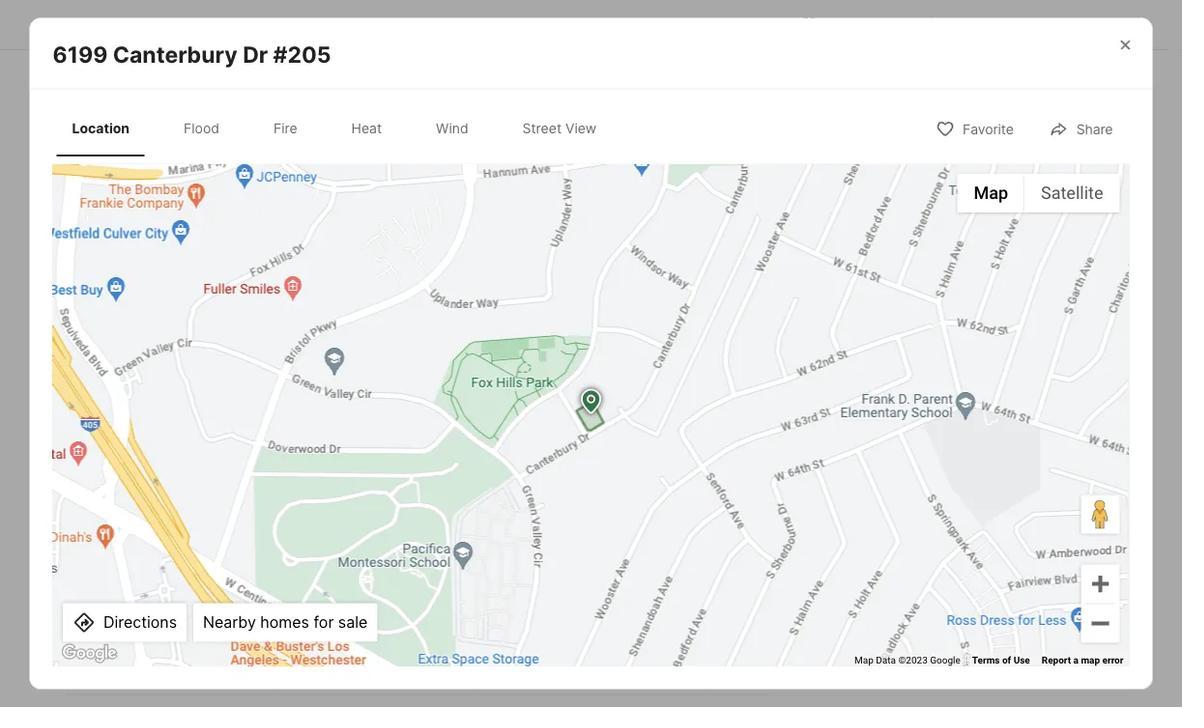 Task type: describe. For each thing, give the bounding box(es) containing it.
list box containing tour in person
[[800, 212, 1103, 262]]

| add a search partner
[[241, 629, 388, 645]]

report a map error link for map data ©2023 google
[[682, 335, 764, 347]]

you
[[130, 629, 153, 645]]

terms of use link for map data ©2023 google
[[973, 655, 1031, 667]]

25
[[933, 130, 969, 164]]

view
[[566, 120, 597, 137]]

fire
[[274, 120, 297, 137]]

home
[[932, 70, 993, 97]]

themls
[[562, 11, 623, 30]]

sale
[[338, 614, 368, 633]]

#
[[627, 11, 637, 30]]

0 vertical spatial google image
[[71, 322, 134, 347]]

commute
[[260, 382, 330, 401]]

a for report a map error link corresponding to map data ©2023 google
[[714, 335, 719, 347]]

anytime
[[886, 333, 930, 347]]

add a commute button
[[213, 380, 330, 403]]

source:
[[499, 11, 554, 30]]

checked:
[[117, 11, 183, 30]]

oct inside 24 oct
[[843, 166, 868, 180]]

nearby
[[203, 614, 256, 633]]

wind tab
[[421, 105, 484, 153]]

tax
[[508, 18, 528, 34]]

a for report a map error link within 6199 canterbury dr #205 dialog
[[1074, 655, 1079, 667]]

in
[[869, 230, 879, 244]]

search
[[126, 18, 173, 34]]

via
[[1008, 230, 1024, 244]]

wednesday
[[915, 113, 987, 127]]

start
[[902, 417, 939, 436]]

menu bar inside 6199 canterbury dr #205 dialog
[[958, 174, 1120, 213]]

start an offer
[[902, 417, 1001, 436]]

cancel
[[847, 333, 883, 347]]

tour via video chat option
[[941, 212, 1103, 262]]

0 vertical spatial favorite
[[827, 17, 878, 33]]

or
[[940, 367, 962, 385]]

4197
[[1051, 479, 1088, 498]]

min
[[165, 382, 193, 401]]

overview
[[216, 18, 276, 34]]

0 horizontal spatial add
[[213, 382, 244, 401]]

property details
[[320, 18, 421, 34]]

it's free, cancel anytime
[[800, 333, 930, 347]]

google for map data ©2023 google
[[570, 335, 601, 347]]

history
[[532, 18, 576, 34]]

nearby homes for sale button
[[193, 604, 378, 643]]

street view
[[523, 120, 597, 137]]

— min · add a commute
[[146, 382, 330, 401]]

start an offer button
[[800, 403, 1103, 450]]

2:53pm)
[[423, 11, 484, 30]]

details
[[379, 18, 421, 34]]

report for map data ©2023 google
[[1042, 655, 1072, 667]]

(503) 396-4197 link
[[966, 479, 1088, 498]]

free,
[[819, 333, 844, 347]]

an
[[943, 417, 961, 436]]

data
[[517, 335, 536, 347]]

fire tab
[[258, 105, 313, 153]]

comments
[[121, 520, 236, 547]]

map data ©2023 google
[[855, 655, 961, 667]]

offer
[[964, 417, 1001, 436]]

go
[[800, 70, 830, 97]]

directions
[[103, 614, 177, 633]]

&
[[496, 18, 504, 34]]

location tab
[[57, 105, 145, 153]]

396-
[[1013, 479, 1051, 498]]

report a map error for map data ©2023 google
[[1042, 655, 1124, 667]]

dr
[[243, 41, 268, 68]]

use for map data ©2023 google
[[654, 335, 671, 347]]

data
[[877, 655, 897, 667]]

only
[[97, 629, 126, 645]]

map for map data ©2023 google
[[1082, 655, 1101, 667]]

6199 canterbury dr #205 element
[[53, 18, 355, 69]]

flood
[[184, 120, 219, 137]]

23-
[[637, 11, 663, 30]]

2023
[[362, 11, 400, 30]]

map for map data ©2023 google
[[496, 335, 515, 347]]

oct for 26
[[1035, 166, 1059, 180]]

terms of use for map data ©2023 google
[[973, 655, 1031, 667]]

directions button
[[63, 604, 187, 643]]

wednesday 25 oct
[[915, 113, 987, 180]]

partner
[[339, 629, 388, 645]]

1 vertical spatial add
[[249, 629, 276, 645]]

©2023 for data
[[899, 655, 928, 667]]

question
[[865, 479, 931, 498]]

2
[[188, 11, 197, 30]]

sale & tax history tab
[[443, 3, 598, 49]]

google for map data ©2023 google
[[931, 655, 961, 667]]

map for map
[[974, 183, 1009, 203]]

schools tab
[[598, 3, 692, 49]]

your comments
[[66, 520, 236, 547]]

thursday 26 oct
[[1016, 113, 1078, 180]]

map for map data ©2023 google
[[855, 655, 874, 667]]

flood tab
[[168, 105, 235, 153]]

only you can see this.
[[97, 629, 237, 645]]

favorite inside 6199 canterbury dr #205 dialog
[[963, 121, 1014, 138]]

24,
[[335, 11, 357, 30]]

this.
[[210, 629, 237, 645]]

terms for map data ©2023 google
[[973, 655, 1000, 667]]

person
[[882, 230, 922, 244]]

location
[[72, 120, 130, 137]]

chat
[[1060, 230, 1084, 244]]

tab list for bottom share button
[[53, 101, 632, 156]]

next image
[[1079, 131, 1110, 162]]

ask a question link
[[819, 479, 931, 498]]

0 vertical spatial share
[[1050, 17, 1086, 33]]

(503) 396-4197
[[966, 479, 1088, 498]]



Task type: locate. For each thing, give the bounding box(es) containing it.
x-out
[[945, 17, 982, 33]]

error for map data ©2023 google
[[1103, 655, 1124, 667]]

6199 canterbury dr #205
[[53, 41, 331, 68]]

terms of use inside 6199 canterbury dr #205 dialog
[[973, 655, 1031, 667]]

use inside 6199 canterbury dr #205 dialog
[[1014, 655, 1031, 667]]

map
[[974, 183, 1009, 203], [496, 335, 515, 347], [855, 655, 874, 667]]

1 oct from the left
[[843, 166, 868, 180]]

oct down 24
[[843, 166, 868, 180]]

report inside 6199 canterbury dr #205 dialog
[[1042, 655, 1072, 667]]

tour right schedule
[[973, 291, 1004, 310]]

google inside 6199 canterbury dr #205 dialog
[[931, 655, 961, 667]]

error
[[743, 335, 764, 347], [1103, 655, 1124, 667]]

tab list inside 6199 canterbury dr #205 dialog
[[53, 101, 632, 156]]

map inside popup button
[[974, 183, 1009, 203]]

street
[[523, 120, 562, 137]]

0 vertical spatial tour
[[836, 70, 881, 97]]

1 vertical spatial menu bar
[[958, 174, 1120, 213]]

menu bar down canterbury
[[75, 86, 238, 125]]

list box
[[800, 212, 1103, 262]]

add right the | at the bottom of page
[[249, 629, 276, 645]]

your
[[66, 520, 116, 547]]

—
[[146, 382, 162, 401]]

tab list
[[66, 0, 707, 49], [53, 101, 632, 156]]

1 vertical spatial map
[[496, 335, 515, 347]]

1 vertical spatial terms
[[973, 655, 1000, 667]]

report a map error for map data ©2023 google
[[682, 335, 764, 347]]

0 horizontal spatial favorite button
[[783, 4, 894, 44]]

0 horizontal spatial map
[[496, 335, 515, 347]]

0 horizontal spatial report
[[682, 335, 712, 347]]

1 horizontal spatial of
[[1003, 655, 1012, 667]]

property
[[320, 18, 375, 34]]

sale
[[465, 18, 492, 34]]

heat tab
[[336, 105, 398, 153]]

menu bar containing map
[[958, 174, 1120, 213]]

6199 canterbury dr #205 dialog
[[0, 18, 1183, 708]]

1 vertical spatial terms of use link
[[973, 655, 1031, 667]]

tab list for x-out button
[[66, 0, 707, 49]]

favorite button up go at the top of page
[[783, 4, 894, 44]]

terms of use link for map data ©2023 google
[[613, 335, 671, 347]]

property details tab
[[298, 3, 443, 49]]

menu bar up video
[[958, 174, 1120, 213]]

0 vertical spatial terms of use
[[613, 335, 671, 347]]

error inside 6199 canterbury dr #205 dialog
[[1103, 655, 1124, 667]]

map region
[[0, 0, 955, 374], [0, 83, 1183, 708]]

it's
[[800, 333, 816, 347]]

terms for map data ©2023 google
[[613, 335, 640, 347]]

tour
[[836, 70, 881, 97], [973, 291, 1004, 310]]

0 vertical spatial favorite button
[[783, 4, 894, 44]]

favorite
[[827, 17, 878, 33], [963, 121, 1014, 138]]

at
[[404, 11, 419, 30]]

can
[[157, 629, 180, 645]]

6199
[[53, 41, 108, 68]]

ask
[[819, 479, 848, 498]]

0 vertical spatial terms of use link
[[613, 335, 671, 347]]

1 horizontal spatial map
[[1082, 655, 1101, 667]]

tour
[[840, 230, 866, 244], [980, 230, 1005, 244]]

oct down 25
[[939, 166, 964, 180]]

0 horizontal spatial map
[[722, 335, 741, 347]]

heat
[[352, 120, 382, 137]]

2 oct from the left
[[939, 166, 964, 180]]

favorite button inside 6199 canterbury dr #205 dialog
[[920, 109, 1031, 149]]

a for ask a question link
[[852, 479, 861, 498]]

0 horizontal spatial error
[[743, 335, 764, 347]]

canterbury
[[113, 41, 238, 68]]

minutes
[[201, 11, 262, 30]]

1 vertical spatial use
[[1014, 655, 1031, 667]]

1 horizontal spatial use
[[1014, 655, 1031, 667]]

1 horizontal spatial tour
[[980, 230, 1005, 244]]

1 vertical spatial tour
[[973, 291, 1004, 310]]

26
[[1029, 130, 1065, 164]]

favorite button for wind
[[920, 109, 1031, 149]]

0 horizontal spatial of
[[643, 335, 652, 347]]

0 vertical spatial add
[[213, 382, 244, 401]]

schedule
[[899, 291, 969, 310]]

tour for schedule
[[973, 291, 1004, 310]]

0 horizontal spatial report a map error link
[[682, 335, 764, 347]]

save
[[701, 581, 738, 600]]

0 vertical spatial report a map error link
[[682, 335, 764, 347]]

2 horizontal spatial map
[[974, 183, 1009, 203]]

tour for go
[[836, 70, 881, 97]]

report a map error link inside 6199 canterbury dr #205 dialog
[[1042, 655, 1124, 667]]

1 horizontal spatial terms
[[973, 655, 1000, 667]]

out
[[959, 17, 982, 33]]

1 vertical spatial error
[[1103, 655, 1124, 667]]

1 horizontal spatial tour
[[973, 291, 1004, 310]]

24 oct
[[837, 130, 874, 180]]

(oct
[[299, 11, 330, 30]]

for
[[314, 614, 334, 633]]

favorite button for schools
[[783, 4, 894, 44]]

None button
[[811, 101, 899, 192], [907, 102, 995, 191], [1003, 102, 1091, 191], [811, 101, 899, 192], [907, 102, 995, 191], [1003, 102, 1091, 191]]

oct for 25
[[939, 166, 964, 180]]

google image inside 6199 canterbury dr #205 dialog
[[58, 642, 121, 667]]

favorite button
[[783, 4, 894, 44], [920, 109, 1031, 149]]

map button
[[958, 174, 1025, 213]]

map data ©2023 google
[[496, 335, 601, 347]]

1 horizontal spatial terms of use link
[[973, 655, 1031, 667]]

0 vertical spatial error
[[743, 335, 764, 347]]

map
[[722, 335, 741, 347], [1082, 655, 1101, 667]]

video
[[1027, 230, 1057, 244]]

report a map error link for map data ©2023 google
[[1042, 655, 1124, 667]]

report for map data ©2023 google
[[682, 335, 712, 347]]

0 horizontal spatial report a map error
[[682, 335, 764, 347]]

1 vertical spatial google image
[[58, 642, 121, 667]]

1 horizontal spatial report
[[1042, 655, 1072, 667]]

·
[[201, 382, 205, 401]]

terms of use for map data ©2023 google
[[613, 335, 671, 347]]

0 horizontal spatial oct
[[843, 166, 868, 180]]

x-out button
[[902, 4, 998, 44]]

©2023 inside 6199 canterbury dr #205 dialog
[[899, 655, 928, 667]]

share inside 6199 canterbury dr #205 dialog
[[1077, 121, 1114, 138]]

0 vertical spatial tab list
[[66, 0, 707, 49]]

save button
[[670, 567, 770, 614]]

of
[[643, 335, 652, 347], [1003, 655, 1012, 667]]

0 horizontal spatial use
[[654, 335, 671, 347]]

report a map error inside 6199 canterbury dr #205 dialog
[[1042, 655, 1124, 667]]

0 horizontal spatial terms of use
[[613, 335, 671, 347]]

use for map data ©2023 google
[[1014, 655, 1031, 667]]

1 vertical spatial share button
[[1034, 109, 1130, 149]]

sale & tax history
[[465, 18, 576, 34]]

0 horizontal spatial menu bar
[[75, 86, 238, 125]]

0 vertical spatial ©2023
[[539, 335, 568, 347]]

x-
[[945, 17, 959, 33]]

tour for tour via video chat
[[980, 230, 1005, 244]]

satellite button
[[1025, 174, 1120, 213]]

©2023 for data
[[539, 335, 568, 347]]

1 vertical spatial report a map error
[[1042, 655, 1124, 667]]

1 horizontal spatial add
[[249, 629, 276, 645]]

1 horizontal spatial terms of use
[[973, 655, 1031, 667]]

1 horizontal spatial ©2023
[[899, 655, 928, 667]]

1 horizontal spatial favorite button
[[920, 109, 1031, 149]]

google image
[[71, 322, 134, 347], [58, 642, 121, 667]]

1 horizontal spatial report a map error link
[[1042, 655, 1124, 667]]

2 map region from the top
[[0, 83, 1183, 708]]

1 horizontal spatial error
[[1103, 655, 1124, 667]]

tour right go at the top of page
[[836, 70, 881, 97]]

map inside 6199 canterbury dr #205 dialog
[[1082, 655, 1101, 667]]

0 horizontal spatial ©2023
[[539, 335, 568, 347]]

1 vertical spatial report
[[1042, 655, 1072, 667]]

tour left via
[[980, 230, 1005, 244]]

1 horizontal spatial google
[[931, 655, 961, 667]]

0 horizontal spatial google
[[570, 335, 601, 347]]

favorite down home
[[963, 121, 1014, 138]]

3 oct from the left
[[1035, 166, 1059, 180]]

1 vertical spatial favorite
[[963, 121, 1014, 138]]

0 vertical spatial share button
[[1006, 4, 1103, 44]]

tour via video chat
[[980, 230, 1084, 244]]

go tour this home
[[800, 70, 993, 97]]

use
[[654, 335, 671, 347], [1014, 655, 1031, 667]]

|
[[241, 629, 246, 645]]

322283
[[663, 11, 720, 30]]

1 vertical spatial tab list
[[53, 101, 632, 156]]

1 map region from the top
[[0, 0, 955, 374]]

1 vertical spatial google
[[931, 655, 961, 667]]

0 vertical spatial report a map error
[[682, 335, 764, 347]]

favorite up go at the top of page
[[827, 17, 878, 33]]

0 vertical spatial report
[[682, 335, 712, 347]]

tour inside option
[[980, 230, 1005, 244]]

terms inside 6199 canterbury dr #205 dialog
[[973, 655, 1000, 667]]

of for map data ©2023 google
[[1003, 655, 1012, 667]]

of for map data ©2023 google
[[643, 335, 652, 347]]

2 tour from the left
[[980, 230, 1005, 244]]

0 horizontal spatial terms
[[613, 335, 640, 347]]

schools
[[619, 18, 670, 34]]

tab list containing location
[[53, 101, 632, 156]]

a inside dialog
[[1074, 655, 1079, 667]]

0 vertical spatial map
[[974, 183, 1009, 203]]

tour inside button
[[973, 291, 1004, 310]]

0 vertical spatial map
[[722, 335, 741, 347]]

1 vertical spatial ©2023
[[899, 655, 928, 667]]

1 vertical spatial of
[[1003, 655, 1012, 667]]

add
[[213, 382, 244, 401], [249, 629, 276, 645]]

add right "·"
[[213, 382, 244, 401]]

redfin checked: 2 minutes ago (oct 24, 2023 at 2:53pm) • source: themls # 23-322283
[[66, 11, 720, 30]]

1 horizontal spatial oct
[[939, 166, 964, 180]]

menu bar
[[75, 86, 238, 125], [958, 174, 1120, 213]]

tour inside option
[[840, 230, 866, 244]]

tour left in
[[840, 230, 866, 244]]

a
[[714, 335, 719, 347], [247, 382, 256, 401], [852, 479, 861, 498], [280, 629, 287, 645], [1074, 655, 1079, 667]]

1 horizontal spatial report a map error
[[1042, 655, 1124, 667]]

see
[[183, 629, 206, 645]]

schedule tour button
[[800, 278, 1103, 324]]

0 horizontal spatial terms of use link
[[613, 335, 671, 347]]

oct down 26
[[1035, 166, 1059, 180]]

redfin
[[66, 11, 113, 30]]

1 vertical spatial terms of use
[[973, 655, 1031, 667]]

search link
[[87, 15, 173, 38]]

2 vertical spatial map
[[855, 655, 874, 667]]

1 tour from the left
[[840, 230, 866, 244]]

street view tab
[[507, 105, 612, 153]]

map for map data ©2023 google
[[722, 335, 741, 347]]

0 vertical spatial of
[[643, 335, 652, 347]]

map region for the top menu bar
[[0, 0, 955, 374]]

1 horizontal spatial map
[[855, 655, 874, 667]]

of inside 6199 canterbury dr #205 dialog
[[1003, 655, 1012, 667]]

overview tab
[[194, 3, 298, 49]]

google
[[570, 335, 601, 347], [931, 655, 961, 667]]

1 vertical spatial map
[[1082, 655, 1101, 667]]

share button up satellite
[[1034, 109, 1130, 149]]

ask a question
[[819, 479, 931, 498]]

1 vertical spatial report a map error link
[[1042, 655, 1124, 667]]

0 horizontal spatial favorite
[[827, 17, 878, 33]]

tour in person option
[[800, 212, 941, 262]]

1 horizontal spatial favorite
[[963, 121, 1014, 138]]

0 vertical spatial use
[[654, 335, 671, 347]]

share button right out
[[1006, 4, 1103, 44]]

0 vertical spatial terms
[[613, 335, 640, 347]]

error for map data ©2023 google
[[743, 335, 764, 347]]

homes
[[260, 614, 309, 633]]

0 vertical spatial google
[[570, 335, 601, 347]]

add a search partner button
[[249, 629, 388, 645]]

tour for tour in person
[[840, 230, 866, 244]]

(503)
[[966, 479, 1010, 498]]

0 horizontal spatial tour
[[840, 230, 866, 244]]

oct inside thursday 26 oct
[[1035, 166, 1059, 180]]

tab list containing search
[[66, 0, 707, 49]]

satellite
[[1042, 183, 1104, 203]]

Add a comment... text field
[[82, 579, 642, 602]]

1 vertical spatial share
[[1077, 121, 1114, 138]]

24
[[837, 130, 874, 164]]

0 vertical spatial menu bar
[[75, 86, 238, 125]]

map region for menu bar containing map
[[0, 83, 1183, 708]]

1 vertical spatial favorite button
[[920, 109, 1031, 149]]

1 horizontal spatial menu bar
[[958, 174, 1120, 213]]

oct inside wednesday 25 oct
[[939, 166, 964, 180]]

2 horizontal spatial oct
[[1035, 166, 1059, 180]]

0 horizontal spatial tour
[[836, 70, 881, 97]]

favorite button down home
[[920, 109, 1031, 149]]



Task type: vqa. For each thing, say whether or not it's contained in the screenshot.
CAN at the left bottom of the page
yes



